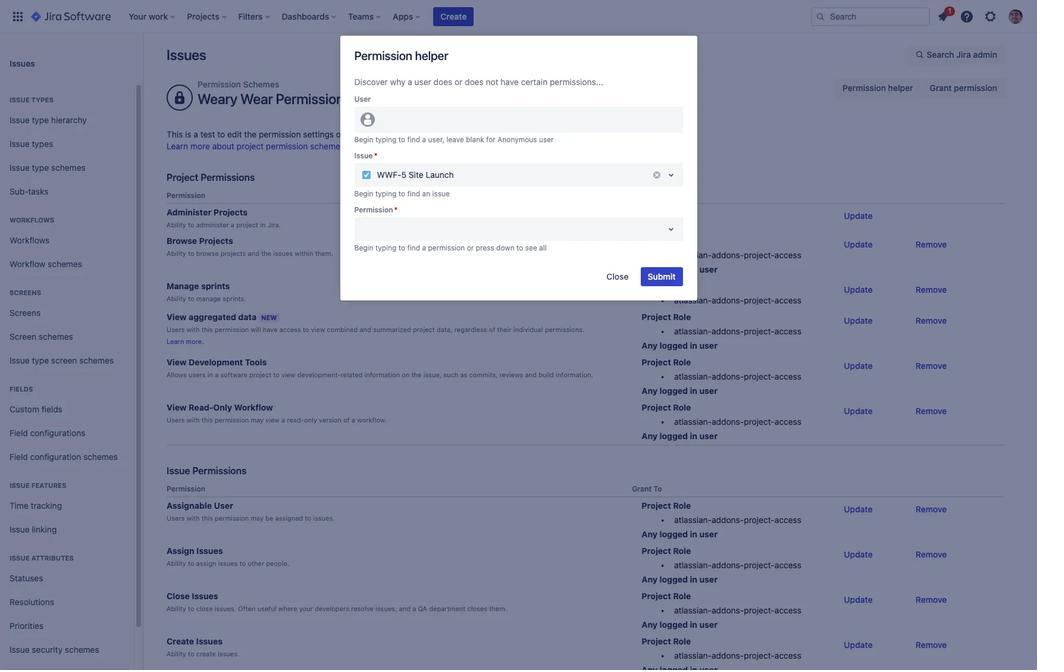 Task type: locate. For each thing, give the bounding box(es) containing it.
discover why a user does or does not have certain permissions...
[[354, 77, 603, 87]]

1 horizontal spatial helper
[[888, 83, 913, 93]]

1 vertical spatial have
[[263, 326, 277, 333]]

5 role from the top
[[673, 402, 691, 413]]

press
[[476, 243, 494, 252]]

2 vertical spatial grant
[[632, 485, 652, 493]]

projects up the "browse"
[[199, 236, 233, 246]]

typing for permission *
[[375, 243, 397, 252]]

ability inside administer projects ability to administer a project in jira.
[[167, 221, 186, 229]]

0 horizontal spatial them.
[[315, 249, 333, 257]]

atlassian- for assignable user
[[674, 515, 712, 525]]

custom
[[10, 404, 39, 414]]

2 horizontal spatial view
[[311, 326, 325, 333]]

of inside view aggregated data new users with this permission will have access to view combined and summarized project data, regardless of their individual permissions. learn more.
[[489, 326, 495, 333]]

8 update button from the top
[[837, 545, 880, 564]]

issues up the create
[[196, 636, 223, 646]]

wear inside permission schemes weary wear permission scheme
[[240, 90, 273, 107]]

issue security schemes
[[10, 644, 99, 654]]

custom fields
[[10, 404, 62, 414]]

2 update button from the top
[[837, 235, 880, 254]]

project up browse projects ability to browse projects and the issues within them.
[[236, 221, 258, 229]]

summarized
[[373, 326, 411, 333]]

users down assignable
[[167, 514, 185, 522]]

1 vertical spatial may
[[251, 514, 264, 522]]

1 horizontal spatial view
[[281, 371, 296, 379]]

update for close issues
[[844, 595, 873, 605]]

1 horizontal spatial permission helper
[[843, 83, 913, 93]]

2 learn from the top
[[167, 338, 184, 345]]

6 logged from the top
[[660, 574, 688, 585]]

projects up administer
[[214, 207, 248, 217]]

2 may from the top
[[251, 514, 264, 522]]

field configuration schemes
[[10, 451, 118, 462]]

primary element
[[7, 0, 811, 33]]

0 vertical spatial grant
[[930, 83, 952, 93]]

7 role from the top
[[673, 546, 691, 556]]

typing up issue *
[[375, 135, 397, 144]]

view for aggregated
[[167, 312, 187, 322]]

2 vertical spatial typing
[[375, 243, 397, 252]]

wear
[[240, 90, 273, 107], [387, 129, 407, 139]]

manage
[[196, 295, 221, 302]]

view left development-
[[281, 371, 296, 379]]

ability down manage at the left of page
[[167, 295, 186, 302]]

field down custom at the left of the page
[[10, 428, 28, 438]]

close left submit
[[607, 271, 629, 281]]

learn more about project permission schemes. link
[[167, 141, 347, 151]]

3 any from the top
[[642, 386, 658, 396]]

1 vertical spatial or
[[467, 243, 474, 252]]

0 horizontal spatial workflow
[[10, 259, 45, 269]]

access for close issues
[[775, 605, 802, 616]]

issues. right the create
[[218, 650, 239, 658]]

1 to from the top
[[654, 191, 662, 200]]

create
[[196, 650, 216, 658]]

logged
[[660, 264, 688, 274], [660, 340, 688, 351], [660, 386, 688, 396], [660, 431, 688, 441], [660, 529, 688, 539], [660, 574, 688, 585], [660, 620, 688, 630]]

1 addons- from the top
[[712, 250, 744, 260]]

0 horizontal spatial permission helper
[[354, 49, 448, 62]]

and inside close issues ability to close issues. often useful where your developers resolve issues, and a qa department closes them.
[[399, 605, 411, 613]]

0 horizontal spatial close
[[167, 591, 190, 601]]

be
[[266, 514, 273, 522]]

1 type from the top
[[32, 115, 49, 125]]

1 horizontal spatial have
[[501, 77, 519, 87]]

4 ability from the top
[[167, 560, 186, 567]]

9 update from the top
[[844, 595, 873, 605]]

update button for browse projects
[[837, 235, 880, 254]]

4 role from the top
[[673, 357, 691, 367]]

3 ability from the top
[[167, 295, 186, 302]]

issues up assign at the bottom left of page
[[196, 546, 223, 556]]

ability left the create
[[167, 650, 186, 658]]

browse
[[167, 236, 197, 246]]

schemes down "workflows" link
[[48, 259, 82, 269]]

is
[[185, 129, 191, 139]]

to left the close
[[188, 605, 194, 613]]

issue for issue types
[[10, 96, 30, 104]]

this down assignable
[[201, 514, 213, 522]]

view inside view development tools allows users in a software project to view development-related information on the issue, such as commits, reviews and build information.
[[167, 357, 187, 367]]

project role atlassian-addons-project-access any logged in user for view read-only workflow
[[642, 402, 802, 441]]

issues. right assigned
[[313, 514, 335, 522]]

1 project- from the top
[[744, 250, 775, 260]]

site
[[409, 170, 424, 180]]

learn inside 'this is a test to edit the permission settings of the weary wear project learn more about project permission schemes.'
[[167, 141, 188, 151]]

to left user,
[[399, 135, 405, 144]]

1 vertical spatial find
[[407, 189, 420, 198]]

1 typing from the top
[[375, 135, 397, 144]]

begin down site launch icon on the top of the page
[[354, 189, 373, 198]]

ability down assign
[[167, 560, 186, 567]]

project for browse projects
[[642, 236, 671, 246]]

to
[[654, 191, 662, 200], [654, 485, 662, 493]]

4 project- from the top
[[744, 371, 775, 382]]

user down discover
[[354, 95, 371, 104]]

issues. right the close
[[215, 605, 236, 613]]

1 role from the top
[[673, 236, 691, 246]]

with inside "assignable user users with this permission may be assigned to issues."
[[187, 514, 200, 522]]

1 horizontal spatial close
[[607, 271, 629, 281]]

view inside view read-only workflow users with this permission may view a read-only version of a workflow.
[[266, 416, 280, 424]]

a inside close issues ability to close issues. often useful where your developers resolve issues, and a qa department closes them.
[[412, 605, 416, 613]]

10 update from the top
[[844, 640, 873, 650]]

user inside "assignable user users with this permission may be assigned to issues."
[[214, 501, 233, 511]]

schemes inside workflows group
[[48, 259, 82, 269]]

of right version
[[343, 416, 350, 424]]

such
[[444, 371, 458, 379]]

edit
[[227, 129, 242, 139]]

permission schemes link
[[198, 79, 279, 90]]

1 vertical spatial workflows
[[10, 235, 50, 245]]

role for create issues
[[673, 636, 691, 646]]

3 typing from the top
[[375, 243, 397, 252]]

access for view development tools
[[775, 371, 802, 382]]

3 find from the top
[[407, 243, 420, 252]]

permissions...
[[550, 77, 603, 87]]

0 vertical spatial users
[[167, 326, 185, 333]]

1 vertical spatial view
[[167, 357, 187, 367]]

0 vertical spatial weary
[[198, 90, 237, 107]]

remove for view development tools
[[916, 361, 947, 371]]

them. right closes
[[489, 605, 507, 613]]

5 logged from the top
[[660, 529, 688, 539]]

8 update from the top
[[844, 549, 873, 560]]

find for issue
[[407, 189, 420, 198]]

in for assignable user
[[690, 529, 698, 539]]

time tracking link
[[5, 494, 129, 518]]

a right is
[[194, 129, 198, 139]]

create inside create issues ability to create issues.
[[167, 636, 194, 646]]

update button
[[837, 207, 880, 226], [837, 235, 880, 254], [837, 280, 880, 299], [837, 311, 880, 330], [837, 357, 880, 376], [837, 402, 880, 421], [837, 500, 880, 519], [837, 545, 880, 564], [837, 591, 880, 610], [837, 636, 880, 655]]

jira software image
[[31, 9, 111, 24], [31, 9, 111, 24]]

4 logged from the top
[[660, 431, 688, 441]]

1 project role atlassian-addons-project-access from the top
[[642, 281, 802, 305]]

permission left be
[[215, 514, 249, 522]]

this
[[167, 129, 183, 139]]

0 vertical spatial find
[[407, 135, 420, 144]]

permission helper dialog
[[340, 36, 697, 301]]

4 addons- from the top
[[712, 371, 744, 382]]

issue for issue type screen schemes
[[10, 355, 30, 365]]

2 update from the top
[[844, 239, 873, 249]]

a inside view development tools allows users in a software project to view development-related information on the issue, such as commits, reviews and build information.
[[215, 371, 219, 379]]

1 vertical spatial issues.
[[215, 605, 236, 613]]

helper inside dialog
[[415, 49, 448, 62]]

8 remove from the top
[[916, 595, 947, 605]]

ability up browse
[[167, 221, 186, 229]]

a right administer
[[231, 221, 234, 229]]

atlassian- for create issues
[[674, 651, 712, 661]]

0 horizontal spatial have
[[263, 326, 277, 333]]

0 vertical spatial type
[[32, 115, 49, 125]]

begin up issue *
[[354, 135, 373, 144]]

1 this from the top
[[201, 326, 213, 333]]

0 vertical spatial close
[[607, 271, 629, 281]]

0 horizontal spatial helper
[[415, 49, 448, 62]]

3 users from the top
[[167, 514, 185, 522]]

1 vertical spatial weary
[[361, 129, 385, 139]]

issue for issue linking
[[10, 524, 30, 534]]

6 role from the top
[[673, 501, 691, 511]]

2 vertical spatial find
[[407, 243, 420, 252]]

type inside "link"
[[32, 115, 49, 125]]

issues inside create issues ability to create issues.
[[196, 636, 223, 646]]

type down types
[[32, 115, 49, 125]]

* down the begin typing to find an issue
[[394, 205, 398, 214]]

1 horizontal spatial *
[[394, 205, 398, 214]]

issues. inside close issues ability to close issues. often useful where your developers resolve issues, and a qa department closes them.
[[215, 605, 236, 613]]

this down read-
[[201, 416, 213, 424]]

8 project- from the top
[[744, 605, 775, 616]]

1 horizontal spatial issues
[[273, 249, 293, 257]]

ability
[[167, 221, 186, 229], [167, 249, 186, 257], [167, 295, 186, 302], [167, 560, 186, 567], [167, 605, 186, 613], [167, 650, 186, 658]]

to down browse
[[188, 249, 194, 257]]

project- for browse projects
[[744, 250, 775, 260]]

screens up screen
[[10, 307, 41, 318]]

to inside "assignable user users with this permission may be assigned to issues."
[[305, 514, 311, 522]]

logged for assignable user
[[660, 529, 688, 539]]

weary inside permission schemes weary wear permission scheme
[[198, 90, 237, 107]]

create banner
[[0, 0, 1037, 33]]

permissions
[[201, 172, 255, 183], [192, 465, 247, 476]]

2 does from the left
[[465, 77, 484, 87]]

projects
[[214, 207, 248, 217], [199, 236, 233, 246]]

2 workflows from the top
[[10, 235, 50, 245]]

2 vertical spatial view
[[266, 416, 280, 424]]

1 vertical spatial permissions
[[192, 465, 247, 476]]

learn
[[167, 141, 188, 151], [167, 338, 184, 345]]

may inside "assignable user users with this permission may be assigned to issues."
[[251, 514, 264, 522]]

update for view development tools
[[844, 361, 873, 371]]

close down assign
[[167, 591, 190, 601]]

9 remove button from the top
[[909, 636, 954, 655]]

grant permission
[[930, 83, 997, 93]]

screen schemes link
[[5, 325, 129, 349]]

weary up test
[[198, 90, 237, 107]]

view left read-
[[266, 416, 280, 424]]

role for assignable user
[[673, 501, 691, 511]]

0 vertical spatial *
[[374, 151, 378, 160]]

have down new
[[263, 326, 277, 333]]

type inside screens group
[[32, 355, 49, 365]]

permission down the only
[[215, 416, 249, 424]]

project down 'tools'
[[249, 371, 271, 379]]

issues inside close issues ability to close issues. often useful where your developers resolve issues, and a qa department closes them.
[[192, 591, 218, 601]]

1 vertical spatial typing
[[375, 189, 397, 198]]

remove for assignable user
[[916, 504, 947, 514]]

to left assign at the bottom left of page
[[188, 560, 194, 567]]

with
[[187, 326, 200, 333], [187, 416, 200, 424], [187, 514, 200, 522]]

view inside view aggregated data new users with this permission will have access to view combined and summarized project data, regardless of their individual permissions. learn more.
[[167, 312, 187, 322]]

0 vertical spatial of
[[336, 129, 344, 139]]

find left an
[[407, 189, 420, 198]]

remove for manage sprints
[[916, 285, 947, 295]]

field up issue features in the bottom of the page
[[10, 451, 28, 462]]

issues inside browse projects ability to browse projects and the issues within them.
[[273, 249, 293, 257]]

2 vertical spatial view
[[167, 402, 187, 413]]

issue for issue type hierarchy
[[10, 115, 30, 125]]

atlassian-
[[674, 250, 712, 260], [674, 295, 712, 305], [674, 326, 712, 336], [674, 371, 712, 382], [674, 417, 712, 427], [674, 515, 712, 525], [674, 560, 712, 570], [674, 605, 712, 616], [674, 651, 712, 661]]

remove button for view aggregated data
[[909, 311, 954, 330]]

9 update button from the top
[[837, 591, 880, 610]]

8 remove button from the top
[[909, 591, 954, 610]]

2 begin from the top
[[354, 189, 373, 198]]

9 remove from the top
[[916, 640, 947, 650]]

2 project role atlassian-addons-project-access from the top
[[642, 636, 802, 661]]

role for view read-only workflow
[[673, 402, 691, 413]]

in for view development tools
[[690, 386, 698, 396]]

to right assigned
[[305, 514, 311, 522]]

3 remove from the top
[[916, 316, 947, 326]]

create inside create button
[[441, 11, 467, 21]]

to left see
[[517, 243, 523, 252]]

begin typing to find an issue
[[354, 189, 450, 198]]

settings
[[303, 129, 334, 139]]

9 atlassian- from the top
[[674, 651, 712, 661]]

issue for issue features
[[10, 481, 30, 489]]

site launch image
[[362, 170, 371, 180]]

issue inside issue type screen schemes link
[[10, 355, 30, 365]]

will
[[251, 326, 261, 333]]

2 type from the top
[[32, 162, 49, 172]]

None text field
[[360, 223, 363, 235]]

role for view aggregated data
[[673, 312, 691, 322]]

projects for administer projects
[[214, 207, 248, 217]]

0 horizontal spatial or
[[455, 77, 463, 87]]

any for assign issues
[[642, 574, 658, 585]]

1 horizontal spatial wear
[[387, 129, 407, 139]]

a down an
[[422, 243, 426, 252]]

weary up issue *
[[361, 129, 385, 139]]

in for browse projects
[[690, 264, 698, 274]]

2 vertical spatial begin
[[354, 243, 373, 252]]

0 vertical spatial workflows
[[10, 216, 54, 224]]

learn left more.
[[167, 338, 184, 345]]

users inside view aggregated data new users with this permission will have access to view combined and summarized project data, regardless of their individual permissions. learn more.
[[167, 326, 185, 333]]

6 remove button from the top
[[909, 500, 954, 519]]

related
[[341, 371, 363, 379]]

issue types
[[10, 96, 53, 104]]

and inside browse projects ability to browse projects and the issues within them.
[[248, 249, 259, 257]]

a left qa
[[412, 605, 416, 613]]

2 project role atlassian-addons-project-access any logged in user from the top
[[642, 312, 802, 351]]

development
[[189, 357, 243, 367]]

to inside 'this is a test to edit the permission settings of the weary wear project learn more about project permission schemes.'
[[217, 129, 225, 139]]

users up 'learn more.' link
[[167, 326, 185, 333]]

type for hierarchy
[[32, 115, 49, 125]]

7 remove button from the top
[[909, 545, 954, 564]]

1 vertical spatial to
[[654, 485, 662, 493]]

permission schemes weary wear permission scheme
[[198, 79, 398, 107]]

update for manage sprints
[[844, 285, 873, 295]]

schemes.
[[310, 141, 347, 151]]

access for view read-only workflow
[[775, 417, 802, 427]]

5 project- from the top
[[744, 417, 775, 427]]

role for browse projects
[[673, 236, 691, 246]]

none text field inside 'permission helper' dialog
[[360, 223, 363, 235]]

issues. inside "assignable user users with this permission may be assigned to issues."
[[313, 514, 335, 522]]

4 update from the top
[[844, 316, 873, 326]]

type
[[32, 115, 49, 125], [32, 162, 49, 172], [32, 355, 49, 365]]

begin typing to find a permission or press down to see all
[[354, 243, 547, 252]]

development-
[[297, 371, 341, 379]]

issues left within in the left top of the page
[[273, 249, 293, 257]]

developers
[[315, 605, 349, 613]]

issue type schemes
[[10, 162, 86, 172]]

project for assign issues
[[642, 546, 671, 556]]

permission helper inside dialog
[[354, 49, 448, 62]]

wear down schemes
[[240, 90, 273, 107]]

issue types
[[10, 138, 53, 149]]

wear left user,
[[387, 129, 407, 139]]

5 addons- from the top
[[712, 417, 744, 427]]

4 atlassian- from the top
[[674, 371, 712, 382]]

3 atlassian- from the top
[[674, 326, 712, 336]]

any for view development tools
[[642, 386, 658, 396]]

and inside view development tools allows users in a software project to view development-related information on the issue, such as commits, reviews and build information.
[[525, 371, 537, 379]]

0 vertical spatial helper
[[415, 49, 448, 62]]

1 vertical spatial create
[[167, 636, 194, 646]]

schemes inside issue attributes group
[[65, 644, 99, 654]]

2 this from the top
[[201, 416, 213, 424]]

time tracking
[[10, 500, 62, 510]]

5 update from the top
[[844, 361, 873, 371]]

update for assign issues
[[844, 549, 873, 560]]

a inside 'this is a test to edit the permission settings of the weary wear project learn more about project permission schemes.'
[[194, 129, 198, 139]]

Search field
[[811, 7, 930, 26]]

issues. for close issues
[[215, 605, 236, 613]]

user for assignable user
[[700, 529, 718, 539]]

user for browse projects
[[700, 264, 718, 274]]

0 vertical spatial this
[[201, 326, 213, 333]]

in for view aggregated data
[[690, 340, 698, 351]]

helper inside button
[[888, 83, 913, 93]]

typing up permission *
[[375, 189, 397, 198]]

in inside view development tools allows users in a software project to view development-related information on the issue, such as commits, reviews and build information.
[[208, 371, 213, 379]]

other
[[248, 560, 264, 567]]

ability inside create issues ability to create issues.
[[167, 650, 186, 658]]

schemes down priorities link
[[65, 644, 99, 654]]

logged for view development tools
[[660, 386, 688, 396]]

update for assignable user
[[844, 504, 873, 514]]

9 addons- from the top
[[712, 651, 744, 661]]

view up 'learn more.' link
[[167, 312, 187, 322]]

2 vertical spatial this
[[201, 514, 213, 522]]

issues right assign at the bottom left of page
[[218, 560, 238, 567]]

1 horizontal spatial does
[[465, 77, 484, 87]]

1 vertical spatial project role atlassian-addons-project-access
[[642, 636, 802, 661]]

workflows for "workflows" link
[[10, 235, 50, 245]]

7 addons- from the top
[[712, 560, 744, 570]]

this down aggregated
[[201, 326, 213, 333]]

build
[[539, 371, 554, 379]]

them.
[[315, 249, 333, 257], [489, 605, 507, 613]]

projects inside administer projects ability to administer a project in jira.
[[214, 207, 248, 217]]

6 update button from the top
[[837, 402, 880, 421]]

to inside create issues ability to create issues.
[[188, 650, 194, 658]]

to down administer
[[188, 221, 194, 229]]

1 vertical spatial issues
[[218, 560, 238, 567]]

0 vertical spatial wear
[[240, 90, 273, 107]]

1
[[948, 6, 952, 15]]

0 vertical spatial permissions
[[201, 172, 255, 183]]

1 workflows from the top
[[10, 216, 54, 224]]

issue inside "link"
[[10, 162, 30, 172]]

1 field from the top
[[10, 428, 28, 438]]

browse
[[196, 249, 219, 257]]

issue inside 'permission helper' dialog
[[354, 151, 373, 160]]

search jira admin image
[[915, 50, 925, 60]]

workflow down "workflows" link
[[10, 259, 45, 269]]

remove button for manage sprints
[[909, 280, 954, 299]]

1 vertical spatial screens
[[10, 307, 41, 318]]

1 ability from the top
[[167, 221, 186, 229]]

view inside view read-only workflow users with this permission may view a read-only version of a workflow.
[[167, 402, 187, 413]]

project for create issues
[[642, 636, 671, 646]]

3 role from the top
[[673, 312, 691, 322]]

users for aggregated
[[167, 326, 185, 333]]

any for view read-only workflow
[[642, 431, 658, 441]]

individual
[[513, 326, 543, 333]]

5 ability from the top
[[167, 605, 186, 613]]

1 vertical spatial grant to
[[632, 485, 662, 493]]

6 update from the top
[[844, 406, 873, 416]]

2 any from the top
[[642, 340, 658, 351]]

0 horizontal spatial *
[[374, 151, 378, 160]]

access for create issues
[[775, 651, 802, 661]]

type inside "link"
[[32, 162, 49, 172]]

issues.
[[313, 514, 335, 522], [215, 605, 236, 613], [218, 650, 239, 658]]

0 vertical spatial field
[[10, 428, 28, 438]]

permission down admin
[[954, 83, 997, 93]]

of left their
[[489, 326, 495, 333]]

0 horizontal spatial user
[[214, 501, 233, 511]]

1 vertical spatial wear
[[387, 129, 407, 139]]

0 vertical spatial screens
[[10, 289, 41, 296]]

the right on
[[412, 371, 422, 379]]

ability down browse
[[167, 249, 186, 257]]

4 project role atlassian-addons-project-access any logged in user from the top
[[642, 402, 802, 441]]

search image
[[816, 12, 825, 21]]

users inside view read-only workflow users with this permission may view a read-only version of a workflow.
[[167, 416, 185, 424]]

close inside close issues ability to close issues. often useful where your developers resolve issues, and a qa department closes them.
[[167, 591, 190, 601]]

1 vertical spatial users
[[167, 416, 185, 424]]

user right assignable
[[214, 501, 233, 511]]

0 vertical spatial begin
[[354, 135, 373, 144]]

1 remove from the top
[[916, 239, 947, 249]]

view left read-
[[167, 402, 187, 413]]

2 users from the top
[[167, 416, 185, 424]]

workflow inside view read-only workflow users with this permission may view a read-only version of a workflow.
[[234, 402, 273, 413]]

2 logged from the top
[[660, 340, 688, 351]]

issues
[[167, 46, 206, 63], [10, 58, 35, 68], [196, 546, 223, 556], [192, 591, 218, 601], [196, 636, 223, 646]]

access for browse projects
[[775, 250, 802, 260]]

a down development
[[215, 371, 219, 379]]

may inside view read-only workflow users with this permission may view a read-only version of a workflow.
[[251, 416, 264, 424]]

2 remove button from the top
[[909, 280, 954, 299]]

1 vertical spatial type
[[32, 162, 49, 172]]

3 addons- from the top
[[712, 326, 744, 336]]

or
[[455, 77, 463, 87], [467, 243, 474, 252]]

7 atlassian- from the top
[[674, 560, 712, 570]]

0 vertical spatial projects
[[214, 207, 248, 217]]

1 vertical spatial workflow
[[234, 402, 273, 413]]

2 find from the top
[[407, 189, 420, 198]]

may left be
[[251, 514, 264, 522]]

assignable user users with this permission may be assigned to issues.
[[167, 501, 335, 522]]

1 vertical spatial them.
[[489, 605, 507, 613]]

screens group
[[5, 276, 129, 376]]

wwf-5 site launch
[[377, 170, 454, 180]]

0 vertical spatial have
[[501, 77, 519, 87]]

2 field from the top
[[10, 451, 28, 462]]

issue features group
[[5, 469, 129, 545]]

assignable
[[167, 501, 212, 511]]

2 vertical spatial issues.
[[218, 650, 239, 658]]

0 vertical spatial to
[[654, 191, 662, 200]]

view up allows
[[167, 357, 187, 367]]

2 role from the top
[[673, 281, 691, 291]]

0 horizontal spatial create
[[167, 636, 194, 646]]

software
[[220, 371, 248, 379]]

8 role from the top
[[673, 591, 691, 601]]

1 vertical spatial projects
[[199, 236, 233, 246]]

permissions for issue permissions
[[192, 465, 247, 476]]

have right not
[[501, 77, 519, 87]]

5 remove button from the top
[[909, 402, 954, 421]]

8 addons- from the top
[[712, 605, 744, 616]]

ability inside browse projects ability to browse projects and the issues within them.
[[167, 249, 186, 257]]

ability inside manage sprints ability to manage sprints.
[[167, 295, 186, 302]]

1 vertical spatial begin
[[354, 189, 373, 198]]

the inside browse projects ability to browse projects and the issues within them.
[[261, 249, 271, 257]]

issues inside assign issues ability to assign issues to other people.
[[196, 546, 223, 556]]

project down edit
[[237, 141, 264, 151]]

of inside view read-only workflow users with this permission may view a read-only version of a workflow.
[[343, 416, 350, 424]]

6 project role atlassian-addons-project-access any logged in user from the top
[[642, 546, 802, 585]]

1 horizontal spatial weary
[[361, 129, 385, 139]]

field configuration schemes link
[[5, 445, 129, 469]]

or left not
[[455, 77, 463, 87]]

3 this from the top
[[201, 514, 213, 522]]

the down jira.
[[261, 249, 271, 257]]

0 vertical spatial create
[[441, 11, 467, 21]]

1 vertical spatial user
[[214, 501, 233, 511]]

1 vertical spatial *
[[394, 205, 398, 214]]

screens down workflow schemes
[[10, 289, 41, 296]]

projects inside browse projects ability to browse projects and the issues within them.
[[199, 236, 233, 246]]

helper
[[415, 49, 448, 62], [888, 83, 913, 93]]

0 vertical spatial workflow
[[10, 259, 45, 269]]

linking
[[32, 524, 57, 534]]

0 vertical spatial typing
[[375, 135, 397, 144]]

to inside administer projects ability to administer a project in jira.
[[188, 221, 194, 229]]

issues up the close
[[192, 591, 218, 601]]

view left combined
[[311, 326, 325, 333]]

2 vertical spatial with
[[187, 514, 200, 522]]

project- for view read-only workflow
[[744, 417, 775, 427]]

grant to for issue permissions
[[632, 485, 662, 493]]

fields group
[[5, 373, 129, 473]]

schemes down field configurations link
[[83, 451, 118, 462]]

1 vertical spatial with
[[187, 416, 200, 424]]

3 remove button from the top
[[909, 311, 954, 330]]

9 project- from the top
[[744, 651, 775, 661]]

and left "build"
[[525, 371, 537, 379]]

project for view read-only workflow
[[642, 402, 671, 413]]

them. inside browse projects ability to browse projects and the issues within them.
[[315, 249, 333, 257]]

remove button for assign issues
[[909, 545, 954, 564]]

to inside close issues ability to close issues. often useful where your developers resolve issues, and a qa department closes them.
[[188, 605, 194, 613]]

search jira admin button
[[908, 45, 1005, 64]]

this inside view read-only workflow users with this permission may view a read-only version of a workflow.
[[201, 416, 213, 424]]

ability inside close issues ability to close issues. often useful where your developers resolve issues, and a qa department closes them.
[[167, 605, 186, 613]]

1 horizontal spatial workflow
[[234, 402, 273, 413]]

with inside view read-only workflow users with this permission may view a read-only version of a workflow.
[[187, 416, 200, 424]]

5 any from the top
[[642, 529, 658, 539]]

project left data, on the left top
[[413, 326, 435, 333]]

0 horizontal spatial does
[[434, 77, 452, 87]]

close inside button
[[607, 271, 629, 281]]

tracking
[[31, 500, 62, 510]]

10 update button from the top
[[837, 636, 880, 655]]

1 horizontal spatial them.
[[489, 605, 507, 613]]

2 to from the top
[[654, 485, 662, 493]]

issues. inside create issues ability to create issues.
[[218, 650, 239, 658]]

0 vertical spatial may
[[251, 416, 264, 424]]

permission inside view aggregated data new users with this permission will have access to view combined and summarized project data, regardless of their individual permissions. learn more.
[[215, 326, 249, 333]]

1 vertical spatial view
[[281, 371, 296, 379]]

1 grant to from the top
[[632, 191, 662, 200]]

ability left the close
[[167, 605, 186, 613]]

0 vertical spatial user
[[354, 95, 371, 104]]

logged for view read-only workflow
[[660, 431, 688, 441]]

find for permission
[[407, 243, 420, 252]]

this for read-
[[201, 416, 213, 424]]

search jira admin
[[927, 49, 997, 60]]

of up schemes.
[[336, 129, 344, 139]]

3 project- from the top
[[744, 326, 775, 336]]

4 remove from the top
[[916, 361, 947, 371]]

workflow
[[10, 259, 45, 269], [234, 402, 273, 413]]

grant
[[930, 83, 952, 93], [632, 191, 652, 200], [632, 485, 652, 493]]

your
[[299, 605, 313, 613]]

1 vertical spatial close
[[167, 591, 190, 601]]

2 vertical spatial users
[[167, 514, 185, 522]]

1 remove button from the top
[[909, 235, 954, 254]]

3 type from the top
[[32, 355, 49, 365]]

access
[[775, 250, 802, 260], [775, 295, 802, 305], [279, 326, 301, 333], [775, 326, 802, 336], [775, 371, 802, 382], [775, 417, 802, 427], [775, 515, 802, 525], [775, 560, 802, 570], [775, 605, 802, 616], [775, 651, 802, 661]]

0 vertical spatial view
[[311, 326, 325, 333]]

0 horizontal spatial wear
[[240, 90, 273, 107]]

ability inside assign issues ability to assign issues to other people.
[[167, 560, 186, 567]]

1 may from the top
[[251, 416, 264, 424]]

create for create issues ability to create issues.
[[167, 636, 194, 646]]

find
[[407, 135, 420, 144], [407, 189, 420, 198], [407, 243, 420, 252]]

3 begin from the top
[[354, 243, 373, 252]]

begin down permission *
[[354, 243, 373, 252]]

1 vertical spatial this
[[201, 416, 213, 424]]

workflow inside group
[[10, 259, 45, 269]]

3 update button from the top
[[837, 280, 880, 299]]

0 vertical spatial view
[[167, 312, 187, 322]]

workflow.
[[357, 416, 387, 424]]

0 vertical spatial issues
[[273, 249, 293, 257]]

remove button for view read-only workflow
[[909, 402, 954, 421]]

3 logged from the top
[[660, 386, 688, 396]]

the up learn more about project permission schemes. link
[[244, 129, 257, 139]]

0 horizontal spatial weary
[[198, 90, 237, 107]]

issue inside "issue security schemes" link
[[10, 644, 30, 654]]

1 vertical spatial of
[[489, 326, 495, 333]]

issue inside issue linking link
[[10, 524, 30, 534]]

ability for create issues
[[167, 650, 186, 658]]

time
[[10, 500, 28, 510]]

to
[[217, 129, 225, 139], [399, 135, 405, 144], [399, 189, 405, 198], [188, 221, 194, 229], [399, 243, 405, 252], [517, 243, 523, 252], [188, 249, 194, 257], [188, 295, 194, 302], [303, 326, 309, 333], [273, 371, 280, 379], [305, 514, 311, 522], [188, 560, 194, 567], [240, 560, 246, 567], [188, 605, 194, 613], [188, 650, 194, 658]]

permission helper inside button
[[843, 83, 913, 93]]

this
[[201, 326, 213, 333], [201, 416, 213, 424], [201, 514, 213, 522]]

a inside administer projects ability to administer a project in jira.
[[231, 221, 234, 229]]

workflow right the only
[[234, 402, 273, 413]]

2 vertical spatial type
[[32, 355, 49, 365]]

2 addons- from the top
[[712, 295, 744, 305]]

view inside view aggregated data new users with this permission will have access to view combined and summarized project data, regardless of their individual permissions. learn more.
[[311, 326, 325, 333]]

6 any from the top
[[642, 574, 658, 585]]

schemes right screen
[[79, 355, 114, 365]]

and left qa
[[399, 605, 411, 613]]

1 learn from the top
[[167, 141, 188, 151]]

* up 'wwf-'
[[374, 151, 378, 160]]

any
[[642, 264, 658, 274], [642, 340, 658, 351], [642, 386, 658, 396], [642, 431, 658, 441], [642, 529, 658, 539], [642, 574, 658, 585], [642, 620, 658, 630]]

this inside view aggregated data new users with this permission will have access to view combined and summarized project data, regardless of their individual permissions. learn more.
[[201, 326, 213, 333]]

project- for create issues
[[744, 651, 775, 661]]

remove
[[916, 239, 947, 249], [916, 285, 947, 295], [916, 316, 947, 326], [916, 361, 947, 371], [916, 406, 947, 416], [916, 504, 947, 514], [916, 549, 947, 560], [916, 595, 947, 605], [916, 640, 947, 650]]

on
[[402, 371, 410, 379]]

1 vertical spatial learn
[[167, 338, 184, 345]]

1 vertical spatial field
[[10, 451, 28, 462]]

does left not
[[465, 77, 484, 87]]

6 atlassian- from the top
[[674, 515, 712, 525]]

2 vertical spatial of
[[343, 416, 350, 424]]

with down read-
[[187, 416, 200, 424]]

2 ability from the top
[[167, 249, 186, 257]]

to left other
[[240, 560, 246, 567]]

ability for assign issues
[[167, 560, 186, 567]]

learn inside view aggregated data new users with this permission will have access to view combined and summarized project data, regardless of their individual permissions. learn more.
[[167, 338, 184, 345]]

0 horizontal spatial view
[[266, 416, 280, 424]]

*
[[374, 151, 378, 160], [394, 205, 398, 214]]



Task type: vqa. For each thing, say whether or not it's contained in the screenshot.
NAMING
no



Task type: describe. For each thing, give the bounding box(es) containing it.
commits,
[[469, 371, 498, 379]]

to inside manage sprints ability to manage sprints.
[[188, 295, 194, 302]]

issue for issue types
[[10, 138, 30, 149]]

workflow schemes link
[[5, 252, 129, 276]]

any for close issues
[[642, 620, 658, 630]]

issue attributes group
[[5, 542, 129, 670]]

update for browse projects
[[844, 239, 873, 249]]

combined
[[327, 326, 358, 333]]

in for close issues
[[690, 620, 698, 630]]

to for issue permissions
[[654, 485, 662, 493]]

issue linking
[[10, 524, 57, 534]]

* for permission *
[[394, 205, 398, 214]]

launch
[[426, 170, 454, 180]]

create for create
[[441, 11, 467, 21]]

begin for begin typing to find a user, leave blank for anonymous user
[[354, 135, 373, 144]]

logged for assign issues
[[660, 574, 688, 585]]

priorities link
[[5, 614, 129, 638]]

project- for close issues
[[744, 605, 775, 616]]

remove button for view development tools
[[909, 357, 954, 376]]

screen
[[10, 331, 36, 341]]

issue for issue type schemes
[[10, 162, 30, 172]]

create issues ability to create issues.
[[167, 636, 239, 658]]

user for view development tools
[[700, 386, 718, 396]]

open image
[[664, 222, 678, 236]]

screens for screens group
[[10, 289, 41, 296]]

project left leave
[[409, 129, 437, 139]]

types
[[32, 138, 53, 149]]

ability for manage sprints
[[167, 295, 186, 302]]

2 project- from the top
[[744, 295, 775, 305]]

clear image
[[652, 170, 661, 180]]

users
[[189, 371, 206, 379]]

issue type hierarchy
[[10, 115, 87, 125]]

project- for assign issues
[[744, 560, 775, 570]]

update button for assign issues
[[837, 545, 880, 564]]

close for close issues ability to close issues. often useful where your developers resolve issues, and a qa department closes them.
[[167, 591, 190, 601]]

them. inside close issues ability to close issues. often useful where your developers resolve issues, and a qa department closes them.
[[489, 605, 507, 613]]

issue,
[[423, 371, 442, 379]]

permission inside "assignable user users with this permission may be assigned to issues."
[[215, 514, 249, 522]]

hierarchy
[[51, 115, 87, 125]]

schemes inside fields group
[[83, 451, 118, 462]]

project inside view aggregated data new users with this permission will have access to view combined and summarized project data, regardless of their individual permissions. learn more.
[[413, 326, 435, 333]]

useful
[[257, 605, 277, 613]]

addons- for view development tools
[[712, 371, 744, 382]]

within
[[295, 249, 313, 257]]

atlassian- for assign issues
[[674, 560, 712, 570]]

more
[[190, 141, 210, 151]]

in for assign issues
[[690, 574, 698, 585]]

projects for browse projects
[[199, 236, 233, 246]]

update for view aggregated data
[[844, 316, 873, 326]]

issue type screen schemes link
[[5, 349, 129, 373]]

in for view read-only workflow
[[690, 431, 698, 441]]

people.
[[266, 560, 289, 567]]

permission helper for permission helper button
[[843, 83, 913, 93]]

read-
[[287, 416, 304, 424]]

admin permission schemes image
[[168, 86, 192, 110]]

often
[[238, 605, 256, 613]]

of inside 'this is a test to edit the permission settings of the weary wear project learn more about project permission schemes.'
[[336, 129, 344, 139]]

statuses link
[[5, 567, 129, 590]]

view inside view development tools allows users in a software project to view development-related information on the issue, such as commits, reviews and build information.
[[281, 371, 296, 379]]

with for read-
[[187, 416, 200, 424]]

submit
[[648, 271, 676, 281]]

sub-tasks link
[[5, 180, 129, 204]]

issue features
[[10, 481, 66, 489]]

user,
[[428, 135, 445, 144]]

information.
[[556, 371, 593, 379]]

addons- for assign issues
[[712, 560, 744, 570]]

screens link
[[5, 301, 129, 325]]

ability for close issues
[[167, 605, 186, 613]]

a right why
[[408, 77, 412, 87]]

closes
[[467, 605, 487, 613]]

project inside view development tools allows users in a software project to view development-related information on the issue, such as commits, reviews and build information.
[[249, 371, 271, 379]]

view read-only workflow users with this permission may view a read-only version of a workflow.
[[167, 402, 387, 424]]

field configurations
[[10, 428, 85, 438]]

users inside "assignable user users with this permission may be assigned to issues."
[[167, 514, 185, 522]]

assign issues ability to assign issues to other people.
[[167, 546, 289, 567]]

search
[[927, 49, 954, 60]]

update button for create issues
[[837, 636, 880, 655]]

issue type hierarchy link
[[5, 108, 129, 132]]

discover
[[354, 77, 388, 87]]

allows
[[167, 371, 187, 379]]

workflows for workflows group
[[10, 216, 54, 224]]

reviews
[[500, 371, 523, 379]]

to inside view development tools allows users in a software project to view development-related information on the issue, such as commits, reviews and build information.
[[273, 371, 280, 379]]

scheme
[[347, 90, 398, 107]]

update for view read-only workflow
[[844, 406, 873, 416]]

permission helper for 'permission helper' dialog
[[354, 49, 448, 62]]

configuration
[[30, 451, 81, 462]]

browse projects ability to browse projects and the issues within them.
[[167, 236, 333, 257]]

only
[[213, 402, 232, 413]]

resolve
[[351, 605, 374, 613]]

an
[[422, 189, 430, 198]]

update button for view development tools
[[837, 357, 880, 376]]

field for field configurations
[[10, 428, 28, 438]]

weary inside 'this is a test to edit the permission settings of the weary wear project learn more about project permission schemes.'
[[361, 129, 385, 139]]

atlassian- for view aggregated data
[[674, 326, 712, 336]]

permission inside button
[[843, 83, 886, 93]]

data
[[238, 312, 257, 322]]

remove for browse projects
[[916, 239, 947, 249]]

have inside view aggregated data new users with this permission will have access to view combined and summarized project data, regardless of their individual permissions. learn more.
[[263, 326, 277, 333]]

as
[[460, 371, 467, 379]]

addons- for assignable user
[[712, 515, 744, 525]]

permission inside dialog
[[428, 243, 465, 252]]

update button for assignable user
[[837, 500, 880, 519]]

project role atlassian-addons-project-access any logged in user for view development tools
[[642, 357, 802, 396]]

see
[[525, 243, 537, 252]]

their
[[497, 326, 512, 333]]

atlassian- for browse projects
[[674, 250, 712, 260]]

screens for the screens link
[[10, 307, 41, 318]]

begin typing to find a user, leave blank for anonymous user
[[354, 135, 554, 144]]

this inside "assignable user users with this permission may be assigned to issues."
[[201, 514, 213, 522]]

grant inside grant permission button
[[930, 83, 952, 93]]

find for user,
[[407, 135, 420, 144]]

type for screen
[[32, 355, 49, 365]]

atlassian- for view read-only workflow
[[674, 417, 712, 427]]

tasks
[[28, 186, 48, 196]]

tools
[[245, 357, 267, 367]]

issues,
[[376, 605, 397, 613]]

2 atlassian- from the top
[[674, 295, 712, 305]]

view for read-
[[167, 402, 187, 413]]

logged for close issues
[[660, 620, 688, 630]]

issues for create
[[196, 636, 223, 646]]

begin for begin typing to find a permission or press down to see all
[[354, 243, 373, 252]]

role for close issues
[[673, 591, 691, 601]]

remove button for create issues
[[909, 636, 954, 655]]

version
[[319, 416, 342, 424]]

typing for issue *
[[375, 189, 397, 198]]

0 vertical spatial or
[[455, 77, 463, 87]]

and inside view aggregated data new users with this permission will have access to view combined and summarized project data, regardless of their individual permissions. learn more.
[[360, 326, 371, 333]]

anonymous
[[498, 135, 537, 144]]

remove button for assignable user
[[909, 500, 954, 519]]

have inside 'permission helper' dialog
[[501, 77, 519, 87]]

1 does from the left
[[434, 77, 452, 87]]

permission down settings
[[266, 141, 308, 151]]

where
[[278, 605, 297, 613]]

assign
[[196, 560, 216, 567]]

to down the begin typing to find an issue
[[399, 243, 405, 252]]

statuses
[[10, 573, 43, 583]]

custom fields link
[[5, 398, 129, 421]]

issue for issue permissions
[[167, 465, 190, 476]]

view for development
[[167, 357, 187, 367]]

permission up learn more about project permission schemes. link
[[259, 129, 301, 139]]

issues inside assign issues ability to assign issues to other people.
[[218, 560, 238, 567]]

with for aggregated
[[187, 326, 200, 333]]

a left workflow. at the left bottom of the page
[[352, 416, 355, 424]]

user for view aggregated data
[[700, 340, 718, 351]]

permission inside button
[[954, 83, 997, 93]]

resolutions link
[[5, 590, 129, 614]]

project- for assignable user
[[744, 515, 775, 525]]

a left read-
[[282, 416, 285, 424]]

sub-tasks
[[10, 186, 48, 196]]

to down 5
[[399, 189, 405, 198]]

assigned
[[275, 514, 303, 522]]

project role atlassian-addons-project-access any logged in user for browse projects
[[642, 236, 802, 274]]

project inside administer projects ability to administer a project in jira.
[[236, 221, 258, 229]]

atlassian- for view development tools
[[674, 371, 712, 382]]

issue for issue attributes
[[10, 554, 30, 562]]

project role atlassian-addons-project-access any logged in user for assign issues
[[642, 546, 802, 585]]

ability for browse projects
[[167, 249, 186, 257]]

department
[[429, 605, 466, 613]]

screen schemes
[[10, 331, 73, 341]]

schemes inside "link"
[[51, 162, 86, 172]]

issue attributes
[[10, 554, 74, 562]]

all
[[539, 243, 547, 252]]

addons- for browse projects
[[712, 250, 744, 260]]

open image
[[664, 168, 678, 182]]

close
[[196, 605, 213, 613]]

this is a test to edit the permission settings of the weary wear project learn more about project permission schemes.
[[167, 129, 437, 151]]

certain
[[521, 77, 548, 87]]

project- for view development tools
[[744, 371, 775, 382]]

access for view aggregated data
[[775, 326, 802, 336]]

role for view development tools
[[673, 357, 691, 367]]

in inside administer projects ability to administer a project in jira.
[[260, 221, 266, 229]]

to inside view aggregated data new users with this permission will have access to view combined and summarized project data, regardless of their individual permissions. learn more.
[[303, 326, 309, 333]]

configurations
[[30, 428, 85, 438]]

sprints.
[[223, 295, 246, 302]]

schemes up issue type screen schemes
[[39, 331, 73, 341]]

submit button
[[641, 267, 683, 286]]

access inside view aggregated data new users with this permission will have access to view combined and summarized project data, regardless of their individual permissions. learn more.
[[279, 326, 301, 333]]

project for close issues
[[642, 591, 671, 601]]

workflows group
[[5, 204, 129, 280]]

1 update button from the top
[[837, 207, 880, 226]]

the up issue *
[[346, 129, 359, 139]]

the inside view development tools allows users in a software project to view development-related information on the issue, such as commits, reviews and build information.
[[412, 371, 422, 379]]

1 update from the top
[[844, 211, 873, 221]]

user for close issues
[[700, 620, 718, 630]]

project role atlassian-addons-project-access any logged in user for close issues
[[642, 591, 802, 630]]

addons- for create issues
[[712, 651, 744, 661]]

field for field configuration schemes
[[10, 451, 28, 462]]

blank
[[466, 135, 484, 144]]

leave
[[447, 135, 464, 144]]

wear inside 'this is a test to edit the permission settings of the weary wear project learn more about project permission schemes.'
[[387, 129, 407, 139]]

to inside browse projects ability to browse projects and the issues within them.
[[188, 249, 194, 257]]

remove button for close issues
[[909, 591, 954, 610]]

issues up issue types
[[10, 58, 35, 68]]

workflows link
[[5, 229, 129, 252]]

1 horizontal spatial or
[[467, 243, 474, 252]]

any for browse projects
[[642, 264, 658, 274]]

admin
[[973, 49, 997, 60]]

addons- for view aggregated data
[[712, 326, 744, 336]]

project role atlassian-addons-project-access any logged in user for view aggregated data
[[642, 312, 802, 351]]

remove for view aggregated data
[[916, 316, 947, 326]]

read-
[[189, 402, 213, 413]]

issue types group
[[5, 83, 129, 207]]

remove for create issues
[[916, 640, 947, 650]]

workflow schemes
[[10, 259, 82, 269]]

helper for 'permission helper' dialog
[[415, 49, 448, 62]]

regardless
[[454, 326, 487, 333]]

why
[[390, 77, 406, 87]]

view aggregated data new users with this permission will have access to view combined and summarized project data, regardless of their individual permissions. learn more.
[[167, 312, 585, 345]]

close button
[[599, 267, 636, 286]]

remove for view read-only workflow
[[916, 406, 947, 416]]

attributes
[[31, 554, 74, 562]]

permission inside view read-only workflow users with this permission may view a read-only version of a workflow.
[[215, 416, 249, 424]]

project for assignable user
[[642, 501, 671, 511]]

projects
[[221, 249, 246, 257]]

permissions.
[[545, 326, 585, 333]]

more.
[[186, 338, 204, 345]]

types
[[31, 96, 53, 104]]

sub-
[[10, 186, 28, 196]]

user inside 'permission helper' dialog
[[354, 95, 371, 104]]

logged for browse projects
[[660, 264, 688, 274]]

a left user,
[[422, 135, 426, 144]]

remove for close issues
[[916, 595, 947, 605]]

issues up 'admin permission schemes' image
[[167, 46, 206, 63]]



